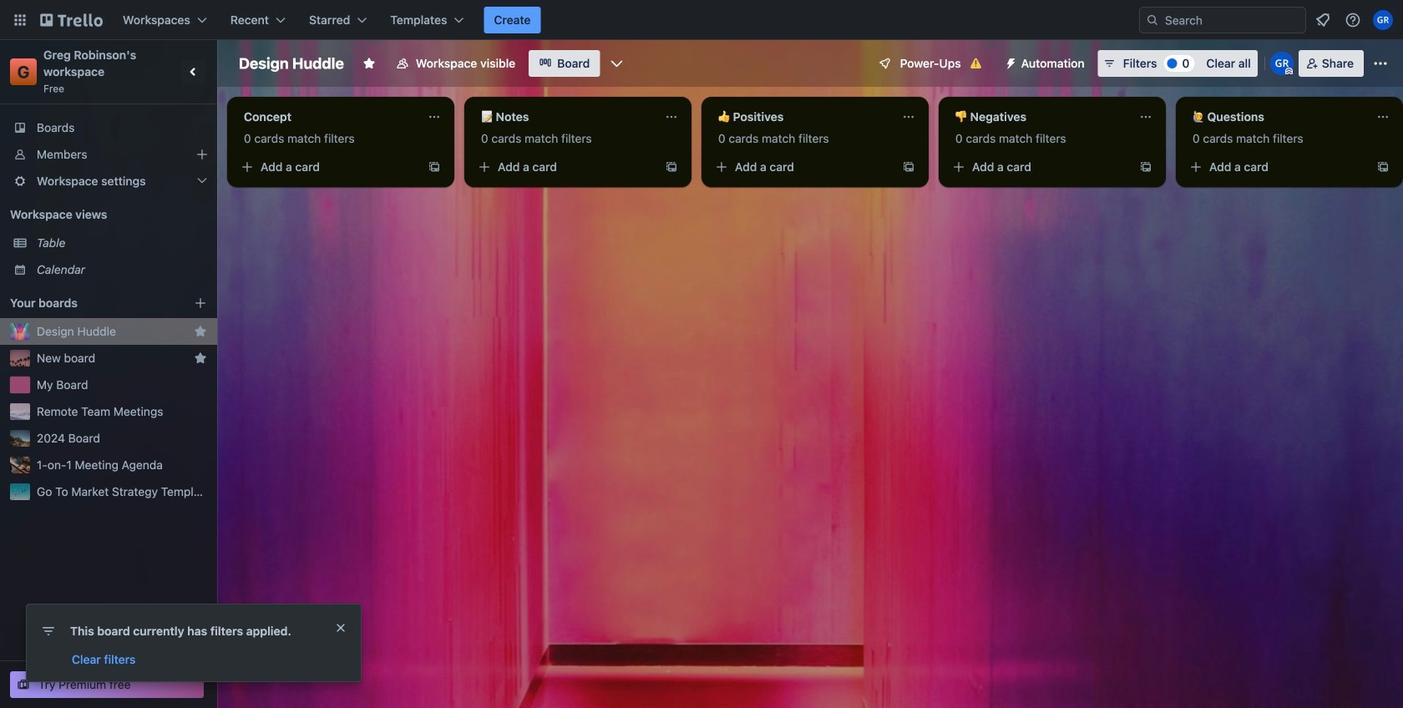 Task type: describe. For each thing, give the bounding box(es) containing it.
your boards with 7 items element
[[10, 293, 169, 313]]

primary element
[[0, 0, 1403, 40]]

open information menu image
[[1345, 12, 1362, 28]]

dismiss flag image
[[334, 622, 348, 635]]

2 create from template… image from the left
[[1139, 160, 1153, 174]]

search image
[[1146, 13, 1159, 27]]

greg robinson (gregrobinson96) image
[[1373, 10, 1393, 30]]

Board name text field
[[231, 50, 352, 77]]

add board image
[[194, 297, 207, 310]]

workspace navigation collapse icon image
[[182, 60, 205, 84]]

1 starred icon image from the top
[[194, 325, 207, 338]]

3 create from template… image from the left
[[1377, 160, 1390, 174]]

this member is an admin of this board. image
[[1285, 68, 1293, 75]]

greg robinson (gregrobinson96) image
[[1270, 52, 1294, 75]]



Task type: vqa. For each thing, say whether or not it's contained in the screenshot.
the bottommost greg robinson (gregrobinson96) image
yes



Task type: locate. For each thing, give the bounding box(es) containing it.
None text field
[[234, 104, 421, 130], [708, 104, 896, 130], [946, 104, 1133, 130], [234, 104, 421, 130], [708, 104, 896, 130], [946, 104, 1133, 130]]

back to home image
[[40, 7, 103, 33]]

1 vertical spatial starred icon image
[[194, 352, 207, 365]]

1 create from template… image from the left
[[428, 160, 441, 174]]

create from template… image
[[428, 160, 441, 174], [1139, 160, 1153, 174]]

star or unstar board image
[[362, 57, 376, 70]]

0 horizontal spatial create from template… image
[[665, 160, 678, 174]]

starred icon image
[[194, 325, 207, 338], [194, 352, 207, 365]]

0 notifications image
[[1313, 10, 1333, 30]]

1 horizontal spatial create from template… image
[[902, 160, 916, 174]]

2 starred icon image from the top
[[194, 352, 207, 365]]

1 horizontal spatial create from template… image
[[1139, 160, 1153, 174]]

2 create from template… image from the left
[[902, 160, 916, 174]]

alert
[[27, 605, 361, 682]]

None text field
[[471, 104, 658, 130], [1183, 104, 1370, 130], [471, 104, 658, 130], [1183, 104, 1370, 130]]

0 horizontal spatial create from template… image
[[428, 160, 441, 174]]

Search field
[[1159, 8, 1306, 32]]

0 vertical spatial starred icon image
[[194, 325, 207, 338]]

sm image
[[998, 50, 1021, 74]]

2 horizontal spatial create from template… image
[[1377, 160, 1390, 174]]

create from template… image
[[665, 160, 678, 174], [902, 160, 916, 174], [1377, 160, 1390, 174]]

show menu image
[[1372, 55, 1389, 72]]

customize views image
[[608, 55, 625, 72]]

1 create from template… image from the left
[[665, 160, 678, 174]]



